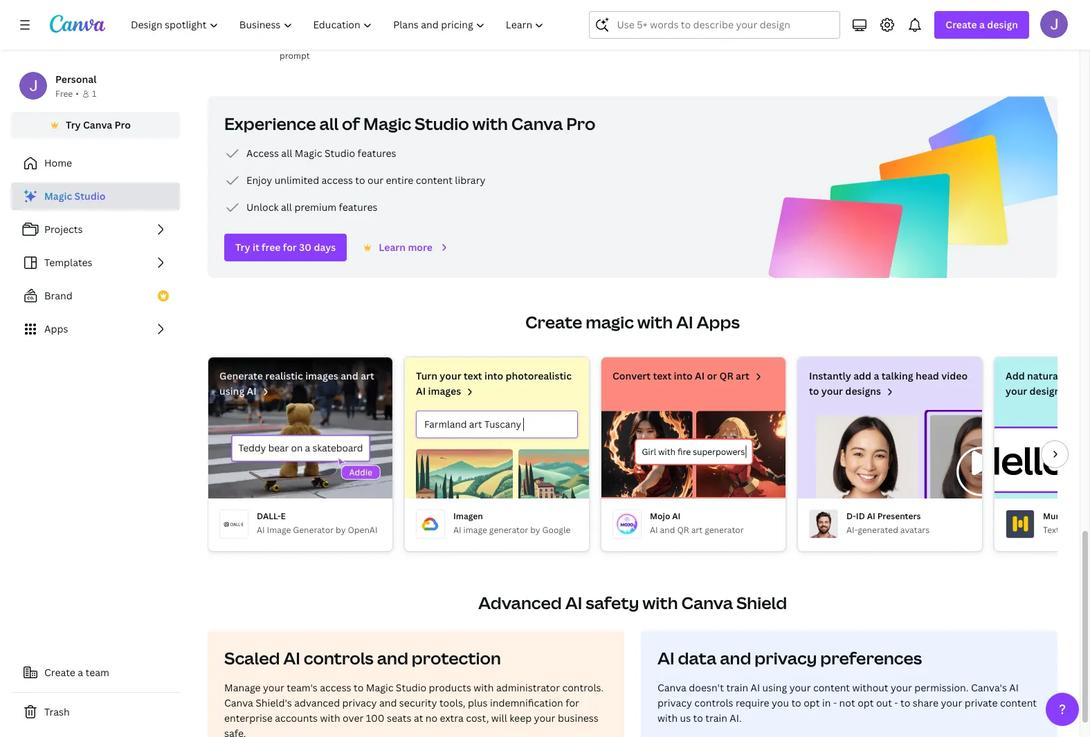 Task type: describe. For each thing, give the bounding box(es) containing it.
access inside list
[[322, 174, 353, 187]]

add natural-sound
[[1006, 370, 1090, 398]]

ai data and privacy preferences
[[658, 647, 922, 670]]

with right magic
[[637, 311, 673, 334]]

you
[[772, 697, 789, 710]]

ai.
[[730, 712, 742, 725]]

enjoy
[[246, 174, 272, 187]]

list containing magic studio
[[11, 183, 180, 343]]

create for create a team
[[44, 667, 75, 680]]

home
[[44, 156, 72, 170]]

by inside dall-e ai image generator by openai
[[336, 525, 346, 536]]

create a team button
[[11, 660, 180, 687]]

for inside manage your team's access to magic studio products with administrator controls. canva shield's advanced privacy and security tools, plus indemnification for enterprise accounts with over 100 seats at no extra cost, will keep your business safe.
[[566, 697, 579, 710]]

access all magic studio features
[[246, 147, 396, 160]]

2 into from the left
[[674, 370, 693, 383]]

photorealistic
[[506, 370, 572, 383]]

try it free for 30 days
[[235, 241, 336, 254]]

magic right of
[[363, 112, 411, 135]]

with up library
[[472, 112, 508, 135]]

and for qr
[[660, 525, 675, 536]]

1 vertical spatial or
[[707, 370, 717, 383]]

into inside turn your text into photorealistic ai images
[[485, 370, 503, 383]]

e
[[281, 511, 286, 523]]

no
[[426, 712, 438, 725]]

0 vertical spatial train
[[726, 682, 748, 695]]

products
[[429, 682, 471, 695]]

dall-e ai image generator by openai
[[257, 511, 378, 536]]

us
[[680, 712, 691, 725]]

video
[[941, 370, 968, 383]]

scaled ai controls and protection
[[224, 647, 501, 670]]

business
[[558, 712, 599, 725]]

magic up unlimited in the left of the page
[[295, 147, 322, 160]]

1 - from the left
[[833, 697, 837, 710]]

create magic with ai apps
[[525, 311, 740, 334]]

2 horizontal spatial privacy
[[755, 647, 817, 670]]

brand link
[[11, 282, 180, 310]]

ai right canva's
[[1009, 682, 1019, 695]]

all for premium
[[281, 201, 292, 214]]

dall-
[[257, 511, 281, 523]]

canva's
[[971, 682, 1007, 695]]

jacob simon image
[[1040, 10, 1068, 38]]

out
[[876, 697, 892, 710]]

instantly
[[809, 370, 851, 383]]

ai inside generate realistic images and art using ai
[[247, 385, 257, 398]]

magic inside manage your team's access to magic studio products with administrator controls. canva shield's advanced privacy and security tools, plus indemnification for enterprise accounts with over 100 seats at no extra cost, will keep your business safe.
[[366, 682, 393, 695]]

create for create magic with ai apps
[[525, 311, 582, 334]]

privacy inside canva doesn't train ai using your content without your permission. canva's ai privacy controls require you to opt in - not opt out - to share your private content with us to train ai.
[[658, 697, 692, 710]]

to right us at bottom
[[693, 712, 703, 725]]

design
[[987, 18, 1018, 31]]

more
[[408, 241, 433, 254]]

top level navigation element
[[122, 11, 556, 39]]

text-
[[1043, 525, 1063, 536]]

ai inside murf ai text-to-spee
[[1065, 511, 1073, 523]]

preferences
[[820, 647, 922, 670]]

with down advanced
[[320, 712, 340, 725]]

it
[[253, 241, 259, 254]]

text inside turn your text into photorealistic ai images
[[464, 370, 482, 383]]

100
[[366, 712, 385, 725]]

d-
[[846, 511, 856, 523]]

private
[[965, 697, 998, 710]]

magic
[[586, 311, 634, 334]]

murf ai text-to-spee
[[1043, 511, 1090, 536]]

unlock all premium features
[[246, 201, 378, 214]]

murf
[[1043, 511, 1063, 523]]

and for art
[[341, 370, 358, 383]]

studio up library
[[415, 112, 469, 135]]

generate realistic images and art using ai
[[219, 370, 374, 398]]

google
[[542, 525, 571, 536]]

images inside add to, replace, or edit images with a short written prompt
[[373, 36, 401, 48]]

in
[[822, 697, 831, 710]]

canva inside try canva pro button
[[83, 118, 112, 132]]

days
[[314, 241, 336, 254]]

prompt
[[280, 50, 310, 62]]

try canva pro
[[66, 118, 131, 132]]

shield's
[[256, 697, 292, 710]]

qr inside mojo ai ai and qr art generator
[[677, 525, 689, 536]]

try for try canva pro
[[66, 118, 81, 132]]

doesn't
[[689, 682, 724, 695]]

your up shield's
[[263, 682, 284, 695]]

1
[[92, 88, 96, 100]]

to inside 'instantly add a talking head video to your designs'
[[809, 385, 819, 398]]

ai inside dall-e ai image generator by openai
[[257, 525, 265, 536]]

add
[[854, 370, 872, 383]]

and right the data
[[720, 647, 751, 670]]

require
[[736, 697, 769, 710]]

using inside generate realistic images and art using ai
[[219, 385, 244, 398]]

natural-
[[1027, 370, 1065, 383]]

safe.
[[224, 727, 246, 738]]

to,
[[298, 36, 308, 48]]

to right you
[[791, 697, 801, 710]]

at
[[414, 712, 423, 725]]

2 - from the left
[[894, 697, 898, 710]]

advanced ai safety with canva shield
[[478, 592, 787, 615]]

add for add natural-sound
[[1006, 370, 1025, 383]]

a inside 'instantly add a talking head video to your designs'
[[874, 370, 879, 383]]

a inside add to, replace, or edit images with a short written prompt
[[422, 36, 427, 48]]

plus
[[468, 697, 488, 710]]

2 text from the left
[[653, 370, 672, 383]]

0 vertical spatial controls
[[304, 647, 374, 670]]

mojo ai ai and qr art generator
[[650, 511, 744, 536]]

scaled
[[224, 647, 280, 670]]

1 horizontal spatial qr
[[719, 370, 733, 383]]

canva inside manage your team's access to magic studio products with administrator controls. canva shield's advanced privacy and security tools, plus indemnification for enterprise accounts with over 100 seats at no extra cost, will keep your business safe.
[[224, 697, 253, 710]]

using inside canva doesn't train ai using your content without your permission. canva's ai privacy controls require you to opt in - not opt out - to share your private content with us to train ai.
[[762, 682, 787, 695]]

and for protection
[[377, 647, 408, 670]]

turn
[[416, 370, 437, 383]]

entire
[[386, 174, 413, 187]]

over
[[343, 712, 364, 725]]

ai up team's
[[283, 647, 300, 670]]

1 vertical spatial features
[[339, 201, 378, 214]]

extra
[[440, 712, 464, 725]]

to-
[[1063, 525, 1074, 536]]

openai
[[348, 525, 378, 536]]

avatars
[[900, 525, 930, 536]]

with inside canva doesn't train ai using your content without your permission. canva's ai privacy controls require you to opt in - not opt out - to share your private content with us to train ai.
[[658, 712, 678, 725]]

all for magic
[[281, 147, 292, 160]]

1 opt from the left
[[804, 697, 820, 710]]

ai-
[[846, 525, 858, 536]]

templates
[[44, 256, 92, 269]]

1 vertical spatial train
[[705, 712, 727, 725]]

protection
[[412, 647, 501, 670]]

list containing access all magic studio features
[[224, 145, 485, 216]]

administrator
[[496, 682, 560, 695]]

unlimited
[[275, 174, 319, 187]]

permission.
[[915, 682, 969, 695]]

free
[[55, 88, 73, 100]]

with inside add to, replace, or edit images with a short written prompt
[[403, 36, 420, 48]]

ai left safety
[[565, 592, 582, 615]]

written
[[452, 36, 481, 48]]

with up plus
[[474, 682, 494, 695]]

not
[[839, 697, 855, 710]]



Task type: locate. For each thing, give the bounding box(es) containing it.
1 vertical spatial create
[[525, 311, 582, 334]]

magic down home
[[44, 190, 72, 203]]

2 vertical spatial content
[[1000, 697, 1037, 710]]

2 horizontal spatial images
[[428, 385, 461, 398]]

apps down brand
[[44, 323, 68, 336]]

a left design
[[979, 18, 985, 31]]

1 by from the left
[[336, 525, 346, 536]]

1 horizontal spatial privacy
[[658, 697, 692, 710]]

0 vertical spatial images
[[373, 36, 401, 48]]

try canva pro button
[[11, 112, 180, 138]]

list
[[224, 145, 485, 216], [11, 183, 180, 343]]

controls down 'doesn't'
[[694, 697, 733, 710]]

content inside list
[[416, 174, 453, 187]]

a
[[979, 18, 985, 31], [422, 36, 427, 48], [874, 370, 879, 383], [78, 667, 83, 680]]

0 horizontal spatial qr
[[677, 525, 689, 536]]

studio up security
[[396, 682, 426, 695]]

will
[[491, 712, 507, 725]]

1 vertical spatial images
[[305, 370, 338, 383]]

1 horizontal spatial create
[[525, 311, 582, 334]]

to inside manage your team's access to magic studio products with administrator controls. canva shield's advanced privacy and security tools, plus indemnification for enterprise accounts with over 100 seats at no extra cost, will keep your business safe.
[[354, 682, 364, 695]]

images down 'turn'
[[428, 385, 461, 398]]

controls up team's
[[304, 647, 374, 670]]

0 horizontal spatial pro
[[115, 118, 131, 132]]

with right safety
[[642, 592, 678, 615]]

to inside list
[[355, 174, 365, 187]]

pro inside button
[[115, 118, 131, 132]]

0 horizontal spatial text
[[464, 370, 482, 383]]

your down ai data and privacy preferences
[[789, 682, 811, 695]]

1 horizontal spatial apps
[[697, 311, 740, 334]]

0 horizontal spatial controls
[[304, 647, 374, 670]]

apps link
[[11, 316, 180, 343]]

all right "access"
[[281, 147, 292, 160]]

1 vertical spatial access
[[320, 682, 351, 695]]

designs
[[845, 385, 881, 398]]

1 generator from the left
[[489, 525, 528, 536]]

replace,
[[310, 36, 342, 48]]

try left "it"
[[235, 241, 250, 254]]

opt
[[804, 697, 820, 710], [858, 697, 874, 710]]

1 horizontal spatial pro
[[566, 112, 596, 135]]

create a design button
[[935, 11, 1029, 39]]

manage
[[224, 682, 261, 695]]

1 horizontal spatial content
[[813, 682, 850, 695]]

2 horizontal spatial art
[[736, 370, 749, 383]]

magic up 100 in the left of the page
[[366, 682, 393, 695]]

access up advanced
[[320, 682, 351, 695]]

team's
[[287, 682, 318, 695]]

content down canva's
[[1000, 697, 1037, 710]]

add inside add to, replace, or edit images with a short written prompt
[[280, 36, 296, 48]]

a left team
[[78, 667, 83, 680]]

turn your text into photorealistic ai images
[[416, 370, 572, 398]]

0 horizontal spatial create
[[44, 667, 75, 680]]

0 vertical spatial try
[[66, 118, 81, 132]]

or inside add to, replace, or edit images with a short written prompt
[[344, 36, 353, 48]]

1 vertical spatial add
[[1006, 370, 1025, 383]]

1 horizontal spatial using
[[762, 682, 787, 695]]

generated
[[858, 525, 898, 536]]

train up require
[[726, 682, 748, 695]]

generator
[[489, 525, 528, 536], [705, 525, 744, 536]]

1 horizontal spatial for
[[566, 697, 579, 710]]

privacy inside manage your team's access to magic studio products with administrator controls. canva shield's advanced privacy and security tools, plus indemnification for enterprise accounts with over 100 seats at no extra cost, will keep your business safe.
[[342, 697, 377, 710]]

add left natural-
[[1006, 370, 1025, 383]]

create left team
[[44, 667, 75, 680]]

- right 'in'
[[833, 697, 837, 710]]

to left our
[[355, 174, 365, 187]]

mojo
[[650, 511, 670, 523]]

0 horizontal spatial for
[[283, 241, 297, 254]]

create left magic
[[525, 311, 582, 334]]

into left photorealistic
[[485, 370, 503, 383]]

studio
[[415, 112, 469, 135], [325, 147, 355, 160], [74, 190, 106, 203], [396, 682, 426, 695]]

2 vertical spatial create
[[44, 667, 75, 680]]

and inside generate realistic images and art using ai
[[341, 370, 358, 383]]

images inside generate realistic images and art using ai
[[305, 370, 338, 383]]

-
[[833, 697, 837, 710], [894, 697, 898, 710]]

features up our
[[358, 147, 396, 160]]

edit
[[355, 36, 371, 48]]

1 horizontal spatial art
[[691, 525, 703, 536]]

1 vertical spatial controls
[[694, 697, 733, 710]]

unlock
[[246, 201, 279, 214]]

generate
[[219, 370, 263, 383]]

generator
[[293, 525, 334, 536]]

safety
[[586, 592, 639, 615]]

magic studio link
[[11, 183, 180, 210]]

head
[[916, 370, 939, 383]]

0 horizontal spatial images
[[305, 370, 338, 383]]

art inside mojo ai ai and qr art generator
[[691, 525, 703, 536]]

content right entire
[[416, 174, 453, 187]]

library
[[455, 174, 485, 187]]

image
[[463, 525, 487, 536]]

ai down mojo
[[650, 525, 658, 536]]

art inside generate realistic images and art using ai
[[361, 370, 374, 383]]

without
[[852, 682, 888, 695]]

0 horizontal spatial privacy
[[342, 697, 377, 710]]

apps inside list
[[44, 323, 68, 336]]

all right unlock
[[281, 201, 292, 214]]

into right convert
[[674, 370, 693, 383]]

create left design
[[946, 18, 977, 31]]

access
[[246, 147, 279, 160]]

manage your team's access to magic studio products with administrator controls. canva shield's advanced privacy and security tools, plus indemnification for enterprise accounts with over 100 seats at no extra cost, will keep your business safe.
[[224, 682, 604, 738]]

0 horizontal spatial opt
[[804, 697, 820, 710]]

your up the out at the right bottom of the page
[[891, 682, 912, 695]]

templates link
[[11, 249, 180, 277]]

0 horizontal spatial try
[[66, 118, 81, 132]]

your inside 'instantly add a talking head video to your designs'
[[821, 385, 843, 398]]

2 generator from the left
[[705, 525, 744, 536]]

opt down without
[[858, 697, 874, 710]]

advanced
[[294, 697, 340, 710]]

try inside try canva pro button
[[66, 118, 81, 132]]

try for try it free for 30 days
[[235, 241, 250, 254]]

seats
[[387, 712, 411, 725]]

try down •
[[66, 118, 81, 132]]

content
[[416, 174, 453, 187], [813, 682, 850, 695], [1000, 697, 1037, 710]]

keep
[[510, 712, 532, 725]]

ai up convert text into ai or qr art
[[676, 311, 693, 334]]

0 vertical spatial for
[[283, 241, 297, 254]]

images right realistic
[[305, 370, 338, 383]]

controls.
[[562, 682, 604, 695]]

content up 'in'
[[813, 682, 850, 695]]

ai right convert
[[695, 370, 705, 383]]

0 vertical spatial content
[[416, 174, 453, 187]]

a left short
[[422, 36, 427, 48]]

None search field
[[589, 11, 841, 39]]

1 vertical spatial for
[[566, 697, 579, 710]]

2 vertical spatial all
[[281, 201, 292, 214]]

0 horizontal spatial list
[[11, 183, 180, 343]]

ai
[[676, 311, 693, 334], [695, 370, 705, 383], [247, 385, 257, 398], [416, 385, 426, 398], [672, 511, 681, 523], [867, 511, 875, 523], [1065, 511, 1073, 523], [257, 525, 265, 536], [453, 525, 461, 536], [650, 525, 658, 536], [565, 592, 582, 615], [283, 647, 300, 670], [658, 647, 675, 670], [751, 682, 760, 695], [1009, 682, 1019, 695]]

0 vertical spatial qr
[[719, 370, 733, 383]]

ai right id
[[867, 511, 875, 523]]

apps up convert text into ai or qr art
[[697, 311, 740, 334]]

2 vertical spatial images
[[428, 385, 461, 398]]

create for create a design
[[946, 18, 977, 31]]

studio down of
[[325, 147, 355, 160]]

generator inside imagen ai image generator by google
[[489, 525, 528, 536]]

1 into from the left
[[485, 370, 503, 383]]

and up security
[[377, 647, 408, 670]]

0 vertical spatial using
[[219, 385, 244, 398]]

your inside turn your text into photorealistic ai images
[[440, 370, 461, 383]]

by inside imagen ai image generator by google
[[530, 525, 540, 536]]

images right edit
[[373, 36, 401, 48]]

shield
[[736, 592, 787, 615]]

free •
[[55, 88, 79, 100]]

1 horizontal spatial into
[[674, 370, 693, 383]]

share
[[913, 697, 939, 710]]

1 horizontal spatial opt
[[858, 697, 874, 710]]

0 vertical spatial or
[[344, 36, 353, 48]]

personal
[[55, 73, 97, 86]]

0 horizontal spatial or
[[344, 36, 353, 48]]

content for without
[[813, 682, 850, 695]]

1 vertical spatial qr
[[677, 525, 689, 536]]

by left google
[[530, 525, 540, 536]]

ai down imagen
[[453, 525, 461, 536]]

1 horizontal spatial controls
[[694, 697, 733, 710]]

2 by from the left
[[530, 525, 540, 536]]

1 vertical spatial all
[[281, 147, 292, 160]]

Search search field
[[617, 12, 813, 38]]

1 horizontal spatial try
[[235, 241, 250, 254]]

for up business on the bottom of page
[[566, 697, 579, 710]]

premium
[[294, 201, 336, 214]]

and right realistic
[[341, 370, 358, 383]]

tools,
[[439, 697, 465, 710]]

ai right mojo
[[672, 511, 681, 523]]

accounts
[[275, 712, 318, 725]]

short
[[429, 36, 450, 48]]

2 horizontal spatial content
[[1000, 697, 1037, 710]]

with left short
[[403, 36, 420, 48]]

for inside 'button'
[[283, 241, 297, 254]]

canva inside canva doesn't train ai using your content without your permission. canva's ai privacy controls require you to opt in - not opt out - to share your private content with us to train ai.
[[658, 682, 687, 695]]

0 vertical spatial all
[[319, 112, 339, 135]]

ai left the data
[[658, 647, 675, 670]]

text right 'turn'
[[464, 370, 482, 383]]

0 horizontal spatial generator
[[489, 525, 528, 536]]

ai inside the d-id ai presenters ai-generated avatars
[[867, 511, 875, 523]]

pro
[[566, 112, 596, 135], [115, 118, 131, 132]]

convert text into ai or qr art
[[613, 370, 749, 383]]

privacy up over
[[342, 697, 377, 710]]

a inside button
[[78, 667, 83, 680]]

add left to,
[[280, 36, 296, 48]]

ai down the dall-
[[257, 525, 265, 536]]

0 horizontal spatial content
[[416, 174, 453, 187]]

projects
[[44, 223, 83, 236]]

0 horizontal spatial using
[[219, 385, 244, 398]]

1 text from the left
[[464, 370, 482, 383]]

your down instantly
[[821, 385, 843, 398]]

home link
[[11, 150, 180, 177]]

create inside the create a team button
[[44, 667, 75, 680]]

imagen ai image generator by google
[[453, 511, 571, 536]]

and up seats
[[379, 697, 397, 710]]

security
[[399, 697, 437, 710]]

trash link
[[11, 699, 180, 727]]

free
[[262, 241, 281, 254]]

images inside turn your text into photorealistic ai images
[[428, 385, 461, 398]]

d-id ai presenters ai-generated avatars
[[846, 511, 930, 536]]

- right the out at the right bottom of the page
[[894, 697, 898, 710]]

2 opt from the left
[[858, 697, 874, 710]]

1 horizontal spatial or
[[707, 370, 717, 383]]

instantly add a talking head video to your designs
[[809, 370, 968, 398]]

text
[[464, 370, 482, 383], [653, 370, 672, 383]]

spee
[[1074, 525, 1090, 536]]

studio inside manage your team's access to magic studio products with administrator controls. canva shield's advanced privacy and security tools, plus indemnification for enterprise accounts with over 100 seats at no extra cost, will keep your business safe.
[[396, 682, 426, 695]]

with left us at bottom
[[658, 712, 678, 725]]

add for add to, replace, or edit images with a short written prompt
[[280, 36, 296, 48]]

1 horizontal spatial text
[[653, 370, 672, 383]]

try
[[66, 118, 81, 132], [235, 241, 250, 254]]

your down permission.
[[941, 697, 962, 710]]

create a team
[[44, 667, 109, 680]]

1 vertical spatial content
[[813, 682, 850, 695]]

generator inside mojo ai ai and qr art generator
[[705, 525, 744, 536]]

experience
[[224, 112, 316, 135]]

access down access all magic studio features
[[322, 174, 353, 187]]

add inside add natural-sound
[[1006, 370, 1025, 383]]

controls inside canva doesn't train ai using your content without your permission. canva's ai privacy controls require you to opt in - not opt out - to share your private content with us to train ai.
[[694, 697, 733, 710]]

to down scaled ai controls and protection
[[354, 682, 364, 695]]

and inside mojo ai ai and qr art generator
[[660, 525, 675, 536]]

studio down home link
[[74, 190, 106, 203]]

1 horizontal spatial generator
[[705, 525, 744, 536]]

all left of
[[319, 112, 339, 135]]

0 vertical spatial access
[[322, 174, 353, 187]]

ai inside turn your text into photorealistic ai images
[[416, 385, 426, 398]]

ai down 'turn'
[[416, 385, 426, 398]]

using
[[219, 385, 244, 398], [762, 682, 787, 695]]

a inside dropdown button
[[979, 18, 985, 31]]

train left ai.
[[705, 712, 727, 725]]

your down indemnification
[[534, 712, 555, 725]]

brand
[[44, 289, 73, 302]]

1 horizontal spatial -
[[894, 697, 898, 710]]

0 horizontal spatial by
[[336, 525, 346, 536]]

indemnification
[[490, 697, 563, 710]]

ai inside imagen ai image generator by google
[[453, 525, 461, 536]]

privacy
[[755, 647, 817, 670], [342, 697, 377, 710], [658, 697, 692, 710]]

all for of
[[319, 112, 339, 135]]

ai down generate
[[247, 385, 257, 398]]

1 horizontal spatial images
[[373, 36, 401, 48]]

1 horizontal spatial list
[[224, 145, 485, 216]]

opt left 'in'
[[804, 697, 820, 710]]

2 horizontal spatial create
[[946, 18, 977, 31]]

or
[[344, 36, 353, 48], [707, 370, 717, 383]]

0 horizontal spatial into
[[485, 370, 503, 383]]

and inside manage your team's access to magic studio products with administrator controls. canva shield's advanced privacy and security tools, plus indemnification for enterprise accounts with over 100 seats at no extra cost, will keep your business safe.
[[379, 697, 397, 710]]

1 vertical spatial try
[[235, 241, 250, 254]]

0 vertical spatial create
[[946, 18, 977, 31]]

to down instantly
[[809, 385, 819, 398]]

privacy up you
[[755, 647, 817, 670]]

for left the 30
[[283, 241, 297, 254]]

try inside try it free for 30 days 'button'
[[235, 241, 250, 254]]

ai up to-
[[1065, 511, 1073, 523]]

ai up require
[[751, 682, 760, 695]]

features down enjoy unlimited access to our entire content library
[[339, 201, 378, 214]]

team
[[86, 667, 109, 680]]

create inside create a design dropdown button
[[946, 18, 977, 31]]

your right 'turn'
[[440, 370, 461, 383]]

using down generate
[[219, 385, 244, 398]]

access inside manage your team's access to magic studio products with administrator controls. canva shield's advanced privacy and security tools, plus indemnification for enterprise accounts with over 100 seats at no extra cost, will keep your business safe.
[[320, 682, 351, 695]]

and
[[341, 370, 358, 383], [660, 525, 675, 536], [377, 647, 408, 670], [720, 647, 751, 670], [379, 697, 397, 710]]

1 horizontal spatial add
[[1006, 370, 1025, 383]]

learn more button
[[357, 235, 453, 259]]

1 vertical spatial using
[[762, 682, 787, 695]]

create
[[946, 18, 977, 31], [525, 311, 582, 334], [44, 667, 75, 680]]

to
[[355, 174, 365, 187], [809, 385, 819, 398], [354, 682, 364, 695], [791, 697, 801, 710], [901, 697, 910, 710], [693, 712, 703, 725]]

to left share
[[901, 697, 910, 710]]

using up you
[[762, 682, 787, 695]]

by left openai
[[336, 525, 346, 536]]

trash
[[44, 706, 70, 719]]

0 horizontal spatial apps
[[44, 323, 68, 336]]

and down mojo
[[660, 525, 675, 536]]

0 vertical spatial add
[[280, 36, 296, 48]]

1 horizontal spatial by
[[530, 525, 540, 536]]

try it free for 30 days button
[[224, 234, 347, 262]]

text right convert
[[653, 370, 672, 383]]

privacy up us at bottom
[[658, 697, 692, 710]]

realistic
[[265, 370, 303, 383]]

0 horizontal spatial -
[[833, 697, 837, 710]]

0 vertical spatial features
[[358, 147, 396, 160]]

0 horizontal spatial art
[[361, 370, 374, 383]]

content for library
[[416, 174, 453, 187]]

a right 'add'
[[874, 370, 879, 383]]

0 horizontal spatial add
[[280, 36, 296, 48]]

enterprise
[[224, 712, 273, 725]]

convert
[[613, 370, 651, 383]]



Task type: vqa. For each thing, say whether or not it's contained in the screenshot.


